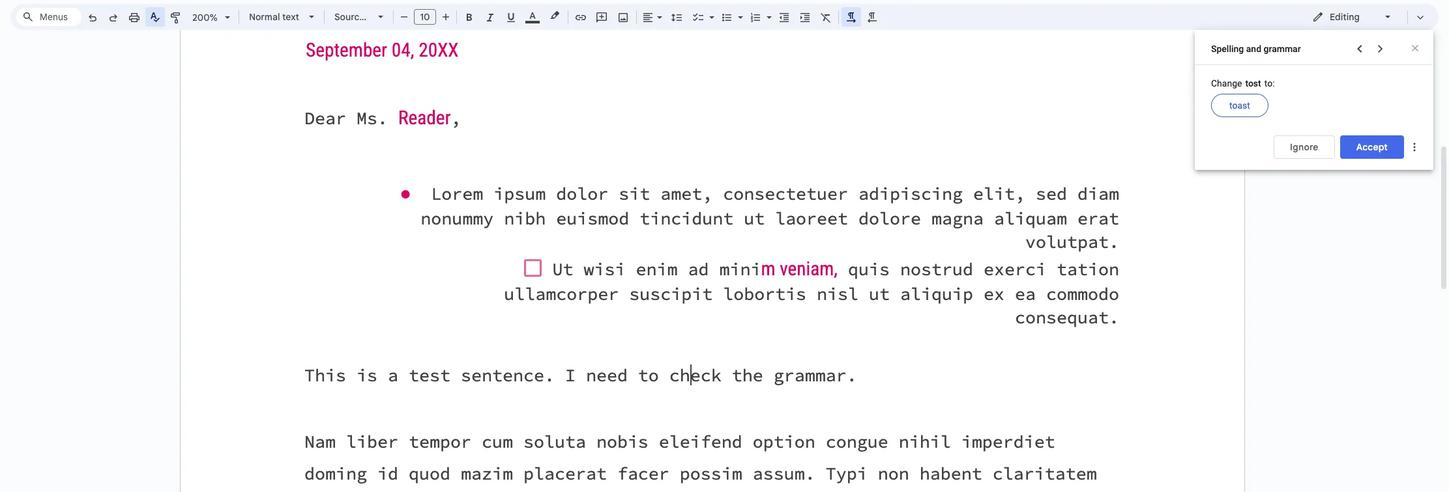 Task type: locate. For each thing, give the bounding box(es) containing it.
main toolbar
[[81, 0, 883, 332]]

Zoom text field
[[189, 8, 220, 27]]

spelling and grammar check dialog
[[1195, 30, 1434, 170]]

normal
[[249, 11, 280, 23]]

toast button
[[1212, 94, 1269, 117]]

Zoom field
[[187, 8, 236, 27]]

mode and view toolbar
[[1303, 4, 1431, 30]]

editing button
[[1303, 7, 1402, 27]]

Font size field
[[414, 9, 441, 25]]

bulleted list menu image
[[735, 8, 743, 13]]

more options image
[[1408, 141, 1422, 152]]

ignore button
[[1274, 136, 1335, 159]]

checklist menu image
[[706, 8, 715, 13]]

tost
[[1246, 78, 1262, 89]]

change tost to:
[[1212, 78, 1275, 89]]

application containing normal text
[[0, 0, 1450, 493]]

application
[[0, 0, 1450, 493]]

ignore
[[1290, 141, 1319, 153]]



Task type: vqa. For each thing, say whether or not it's contained in the screenshot.
The 'In' for X
no



Task type: describe. For each thing, give the bounding box(es) containing it.
accept button
[[1340, 136, 1405, 159]]

Font size text field
[[415, 9, 436, 25]]

text color image
[[526, 8, 540, 23]]

accept
[[1357, 141, 1388, 153]]

spelling and grammar
[[1212, 44, 1301, 54]]

Menus field
[[16, 8, 82, 26]]

normal text
[[249, 11, 299, 23]]

styles list. normal text selected. option
[[249, 8, 301, 26]]

font list. source code pro selected. option
[[335, 8, 370, 26]]

grammar
[[1264, 44, 1301, 54]]

and
[[1247, 44, 1262, 54]]

line & paragraph spacing image
[[669, 8, 684, 26]]

numbered list menu image
[[764, 8, 772, 13]]

to:
[[1265, 78, 1275, 89]]

spelling
[[1212, 44, 1244, 54]]

toast
[[1230, 100, 1251, 111]]

text
[[282, 11, 299, 23]]

insert image image
[[616, 8, 631, 26]]

highlight color image
[[548, 8, 562, 23]]

editing
[[1330, 11, 1360, 23]]

change
[[1212, 78, 1242, 89]]



